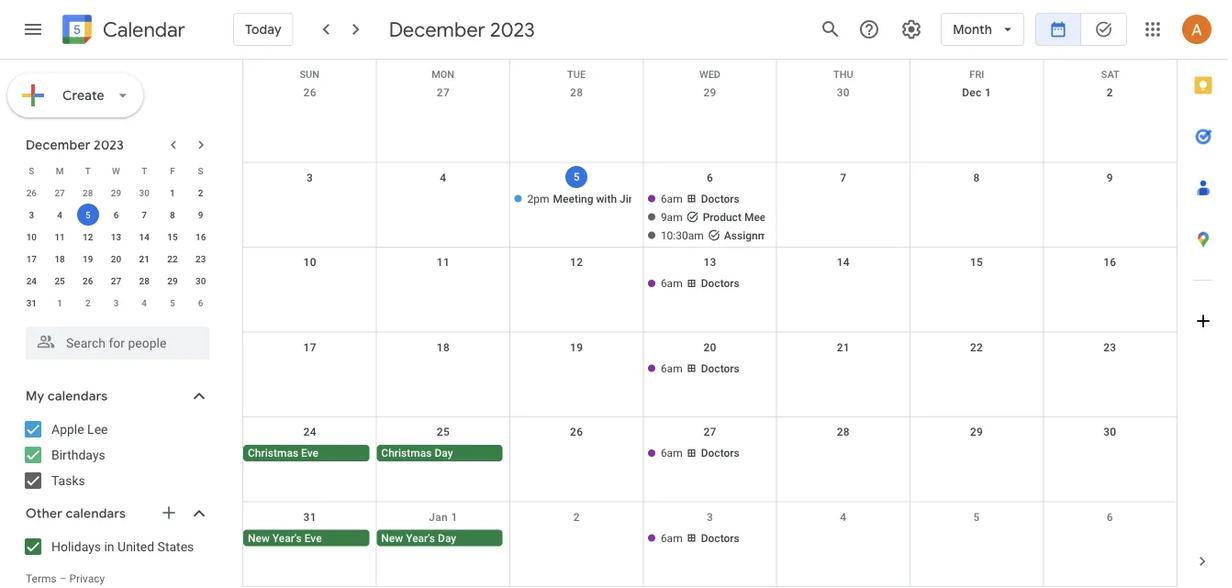 Task type: locate. For each thing, give the bounding box(es) containing it.
10:30am
[[661, 229, 704, 242]]

sun
[[300, 69, 320, 80]]

tue
[[568, 69, 586, 80]]

6am for 3
[[661, 532, 683, 545]]

0 horizontal spatial 24
[[26, 276, 37, 287]]

1 vertical spatial 10
[[304, 256, 317, 269]]

new right states
[[248, 532, 270, 545]]

0 vertical spatial 25
[[55, 276, 65, 287]]

new
[[248, 532, 270, 545], [381, 532, 403, 545]]

t
[[85, 165, 91, 176], [142, 165, 147, 176]]

day up jan 1 on the bottom left of page
[[435, 447, 453, 460]]

1 vertical spatial calendars
[[66, 506, 126, 523]]

0 vertical spatial calendars
[[48, 388, 108, 405]]

16 element
[[190, 226, 212, 248]]

30 element
[[190, 270, 212, 292]]

year's down jan
[[406, 532, 435, 545]]

13 element
[[105, 226, 127, 248]]

t up november 30 element
[[142, 165, 147, 176]]

1 vertical spatial 21
[[837, 341, 850, 354]]

31 for 1
[[26, 298, 37, 309]]

9
[[1107, 171, 1114, 184], [198, 209, 203, 220]]

new inside button
[[248, 532, 270, 545]]

0 vertical spatial 31
[[26, 298, 37, 309]]

1 year's from the left
[[273, 532, 302, 545]]

calendars inside dropdown button
[[48, 388, 108, 405]]

1 vertical spatial 15
[[971, 256, 984, 269]]

31 inside 'element'
[[26, 298, 37, 309]]

calendars up in
[[66, 506, 126, 523]]

grid
[[242, 60, 1177, 588]]

1 vertical spatial meeting
[[745, 211, 785, 224]]

1 horizontal spatial 15
[[971, 256, 984, 269]]

30
[[837, 86, 850, 99], [139, 187, 150, 198], [196, 276, 206, 287], [1104, 426, 1117, 439]]

other
[[26, 506, 63, 523]]

0 vertical spatial 7
[[841, 171, 847, 184]]

year's down christmas eve
[[273, 532, 302, 545]]

24 up christmas eve button
[[304, 426, 317, 439]]

14 inside december 2023 'grid'
[[139, 231, 150, 242]]

1 vertical spatial december 2023
[[26, 137, 124, 153]]

other calendars
[[26, 506, 126, 523]]

0 vertical spatial december 2023
[[389, 17, 535, 42]]

calendar element
[[59, 11, 185, 51]]

0 horizontal spatial t
[[85, 165, 91, 176]]

17 inside "grid"
[[304, 341, 317, 354]]

2 new from the left
[[381, 532, 403, 545]]

f
[[170, 165, 175, 176]]

fri
[[970, 69, 985, 80]]

27
[[437, 86, 450, 99], [55, 187, 65, 198], [111, 276, 121, 287], [704, 426, 717, 439]]

12 down 2pm meeting with jim
[[570, 256, 583, 269]]

5 6am from the top
[[661, 532, 683, 545]]

tab list
[[1178, 60, 1229, 536]]

24 up 31 'element'
[[26, 276, 37, 287]]

0 horizontal spatial 13
[[111, 231, 121, 242]]

row group
[[17, 182, 215, 314]]

0 horizontal spatial 21
[[139, 253, 150, 264]]

29 element
[[162, 270, 184, 292]]

11 inside row group
[[55, 231, 65, 242]]

4
[[440, 171, 447, 184], [57, 209, 62, 220], [142, 298, 147, 309], [841, 511, 847, 524]]

1 vertical spatial 9
[[198, 209, 203, 220]]

8 down dec 1
[[974, 171, 981, 184]]

17
[[26, 253, 37, 264], [304, 341, 317, 354]]

1 vertical spatial 19
[[570, 341, 583, 354]]

grid containing 26
[[242, 60, 1177, 588]]

11 element
[[49, 226, 71, 248]]

22 element
[[162, 248, 184, 270]]

1 horizontal spatial 2023
[[490, 17, 535, 42]]

cell
[[243, 191, 377, 246], [377, 191, 510, 246], [644, 191, 785, 246], [777, 191, 911, 246], [911, 191, 1044, 246], [1044, 191, 1177, 246], [243, 276, 377, 294], [377, 276, 510, 294], [777, 276, 911, 294], [1044, 276, 1177, 294], [243, 360, 377, 379], [377, 360, 510, 379], [777, 360, 911, 379], [1044, 360, 1177, 379], [510, 445, 644, 464], [777, 445, 911, 464], [911, 445, 1044, 464], [1044, 445, 1177, 464], [777, 530, 911, 549], [911, 530, 1044, 549], [1044, 530, 1177, 549]]

0 horizontal spatial 2023
[[94, 137, 124, 153]]

december up m
[[26, 137, 91, 153]]

states
[[158, 540, 194, 555]]

1 vertical spatial 11
[[437, 256, 450, 269]]

december 2023 up m
[[26, 137, 124, 153]]

7 for december 2023
[[142, 209, 147, 220]]

3 doctors from the top
[[701, 362, 740, 375]]

0 horizontal spatial 18
[[55, 253, 65, 264]]

3 6am from the top
[[661, 362, 683, 375]]

0 horizontal spatial 19
[[83, 253, 93, 264]]

task_alt
[[1095, 20, 1114, 39]]

november 26 element
[[21, 182, 43, 204]]

christmas day button
[[377, 445, 503, 462]]

0 horizontal spatial 17
[[26, 253, 37, 264]]

t up november 28 element
[[85, 165, 91, 176]]

new right 'new year's eve' button
[[381, 532, 403, 545]]

meeting
[[553, 192, 594, 205], [745, 211, 785, 224]]

31 for jan 1
[[304, 511, 317, 524]]

0 horizontal spatial 20
[[111, 253, 121, 264]]

0 horizontal spatial meeting
[[553, 192, 594, 205]]

0 horizontal spatial 9
[[198, 209, 203, 220]]

0 horizontal spatial 15
[[167, 231, 178, 242]]

with
[[596, 192, 617, 205]]

20 inside row group
[[111, 253, 121, 264]]

6
[[707, 171, 714, 184], [114, 209, 119, 220], [198, 298, 203, 309], [1107, 511, 1114, 524]]

dec 1
[[963, 86, 992, 99]]

0 horizontal spatial year's
[[273, 532, 302, 545]]

1 vertical spatial day
[[438, 532, 457, 545]]

1 vertical spatial 20
[[704, 341, 717, 354]]

14 element
[[133, 226, 155, 248]]

december up the "mon" on the left top
[[389, 17, 486, 42]]

january 6 element
[[190, 292, 212, 314]]

s up november 26 element
[[29, 165, 34, 176]]

1 vertical spatial 8
[[170, 209, 175, 220]]

1 horizontal spatial 13
[[704, 256, 717, 269]]

date_range
[[1050, 20, 1068, 39]]

day
[[435, 447, 453, 460], [438, 532, 457, 545]]

0 horizontal spatial new
[[248, 532, 270, 545]]

1 horizontal spatial 21
[[837, 341, 850, 354]]

7 inside "grid"
[[841, 171, 847, 184]]

19 element
[[77, 248, 99, 270]]

8 up the 15 element
[[170, 209, 175, 220]]

1 horizontal spatial s
[[198, 165, 204, 176]]

calendar
[[103, 17, 185, 43]]

1 horizontal spatial christmas
[[381, 447, 432, 460]]

eve
[[301, 447, 319, 460], [305, 532, 322, 545]]

1 vertical spatial 25
[[437, 426, 450, 439]]

1 right "dec" at right
[[985, 86, 992, 99]]

18 element
[[49, 248, 71, 270]]

10 element
[[21, 226, 43, 248]]

calendars
[[48, 388, 108, 405], [66, 506, 126, 523]]

w
[[112, 165, 120, 176]]

20 inside "grid"
[[704, 341, 717, 354]]

20
[[111, 253, 121, 264], [704, 341, 717, 354]]

25 up january 1 element
[[55, 276, 65, 287]]

21 inside row group
[[139, 253, 150, 264]]

1 vertical spatial december
[[26, 137, 91, 153]]

holidays
[[51, 540, 101, 555]]

18
[[55, 253, 65, 264], [437, 341, 450, 354]]

0 horizontal spatial 11
[[55, 231, 65, 242]]

1 down f
[[170, 187, 175, 198]]

december 2023 up the "mon" on the left top
[[389, 17, 535, 42]]

10:30am button
[[644, 227, 770, 244]]

0 horizontal spatial 14
[[139, 231, 150, 242]]

1 horizontal spatial 7
[[841, 171, 847, 184]]

8 for december 2023
[[170, 209, 175, 220]]

6am
[[661, 192, 683, 205], [661, 277, 683, 290], [661, 362, 683, 375], [661, 447, 683, 460], [661, 532, 683, 545]]

2pm
[[528, 192, 550, 205]]

1 horizontal spatial 31
[[304, 511, 317, 524]]

christmas up new year's eve
[[248, 447, 299, 460]]

23
[[196, 253, 206, 264], [1104, 341, 1117, 354]]

15
[[167, 231, 178, 242], [971, 256, 984, 269]]

14
[[139, 231, 150, 242], [837, 256, 850, 269]]

0 vertical spatial 20
[[111, 253, 121, 264]]

28
[[570, 86, 583, 99], [83, 187, 93, 198], [139, 276, 150, 287], [837, 426, 850, 439]]

month
[[953, 21, 993, 38]]

0 horizontal spatial s
[[29, 165, 34, 176]]

11
[[55, 231, 65, 242], [437, 256, 450, 269]]

31
[[26, 298, 37, 309], [304, 511, 317, 524]]

calendars inside dropdown button
[[66, 506, 126, 523]]

17 inside row group
[[26, 253, 37, 264]]

day down jan 1 on the bottom left of page
[[438, 532, 457, 545]]

0 horizontal spatial december
[[26, 137, 91, 153]]

eve down christmas eve button
[[305, 532, 322, 545]]

1 vertical spatial eve
[[305, 532, 322, 545]]

0 vertical spatial 17
[[26, 253, 37, 264]]

1 vertical spatial 14
[[837, 256, 850, 269]]

31 down 24 element
[[26, 298, 37, 309]]

doctors for 3
[[701, 532, 740, 545]]

1 new from the left
[[248, 532, 270, 545]]

24
[[26, 276, 37, 287], [304, 426, 317, 439]]

1 vertical spatial 24
[[304, 426, 317, 439]]

9 inside "grid"
[[1107, 171, 1114, 184]]

0 vertical spatial 12
[[83, 231, 93, 242]]

1 christmas from the left
[[248, 447, 299, 460]]

new year's day
[[381, 532, 457, 545]]

2 6am from the top
[[661, 277, 683, 290]]

0 horizontal spatial 10
[[26, 231, 37, 242]]

0 vertical spatial 23
[[196, 253, 206, 264]]

1 horizontal spatial 22
[[971, 341, 984, 354]]

28 inside 'element'
[[139, 276, 150, 287]]

16
[[196, 231, 206, 242], [1104, 256, 1117, 269]]

23 element
[[190, 248, 212, 270]]

product
[[703, 211, 742, 224]]

10
[[26, 231, 37, 242], [304, 256, 317, 269]]

1 vertical spatial 12
[[570, 256, 583, 269]]

0 vertical spatial 9
[[1107, 171, 1114, 184]]

christmas inside "button"
[[381, 447, 432, 460]]

november 28 element
[[77, 182, 99, 204]]

row containing sun
[[243, 60, 1177, 80]]

christmas inside button
[[248, 447, 299, 460]]

13 down the 10:30am button
[[704, 256, 717, 269]]

1 horizontal spatial new
[[381, 532, 403, 545]]

2 t from the left
[[142, 165, 147, 176]]

9 for december 2023
[[198, 209, 203, 220]]

0 vertical spatial 16
[[196, 231, 206, 242]]

1 horizontal spatial 8
[[974, 171, 981, 184]]

0 vertical spatial 22
[[167, 253, 178, 264]]

1 vertical spatial 7
[[142, 209, 147, 220]]

eve up 'new year's eve' button
[[301, 447, 319, 460]]

year's inside button
[[273, 532, 302, 545]]

9 for sun
[[1107, 171, 1114, 184]]

0 horizontal spatial christmas
[[248, 447, 299, 460]]

2 doctors from the top
[[701, 277, 740, 290]]

9 inside row group
[[198, 209, 203, 220]]

31 element
[[21, 292, 43, 314]]

21
[[139, 253, 150, 264], [837, 341, 850, 354]]

0 vertical spatial 18
[[55, 253, 65, 264]]

in
[[104, 540, 114, 555]]

row
[[243, 60, 1177, 80], [243, 78, 1177, 163], [17, 160, 215, 182], [243, 163, 1177, 248], [17, 182, 215, 204], [17, 204, 215, 226], [17, 226, 215, 248], [17, 248, 215, 270], [243, 248, 1177, 333], [17, 270, 215, 292], [17, 292, 215, 314], [243, 333, 1177, 418], [243, 418, 1177, 503], [243, 503, 1177, 588]]

8 inside december 2023 'grid'
[[170, 209, 175, 220]]

7
[[841, 171, 847, 184], [142, 209, 147, 220]]

21 element
[[133, 248, 155, 270]]

lee
[[87, 422, 108, 437]]

0 vertical spatial meeting
[[553, 192, 594, 205]]

12 down 5, today element
[[83, 231, 93, 242]]

13 inside december 2023 'grid'
[[111, 231, 121, 242]]

christmas for christmas day
[[381, 447, 432, 460]]

3 inside january 3 element
[[114, 298, 119, 309]]

22
[[167, 253, 178, 264], [971, 341, 984, 354]]

1 horizontal spatial 25
[[437, 426, 450, 439]]

1 horizontal spatial 18
[[437, 341, 450, 354]]

december
[[389, 17, 486, 42], [26, 137, 91, 153]]

task_alt button
[[1082, 7, 1128, 51]]

0 horizontal spatial 12
[[83, 231, 93, 242]]

0 vertical spatial 21
[[139, 253, 150, 264]]

5 doctors from the top
[[701, 532, 740, 545]]

my
[[26, 388, 44, 405]]

new inside button
[[381, 532, 403, 545]]

4 6am from the top
[[661, 447, 683, 460]]

meeting right product
[[745, 211, 785, 224]]

0 horizontal spatial 22
[[167, 253, 178, 264]]

my calendars button
[[4, 382, 228, 411]]

january 2 element
[[77, 292, 99, 314]]

2pm meeting with jim
[[528, 192, 638, 205]]

year's
[[273, 532, 302, 545], [406, 532, 435, 545]]

1 horizontal spatial meeting
[[745, 211, 785, 224]]

1 horizontal spatial t
[[142, 165, 147, 176]]

5 inside cell
[[85, 209, 91, 220]]

0 horizontal spatial 7
[[142, 209, 147, 220]]

january 1 element
[[49, 292, 71, 314]]

doctors
[[701, 192, 740, 205], [701, 277, 740, 290], [701, 362, 740, 375], [701, 447, 740, 460], [701, 532, 740, 545]]

meeting left the with
[[553, 192, 594, 205]]

29
[[704, 86, 717, 99], [111, 187, 121, 198], [167, 276, 178, 287], [971, 426, 984, 439]]

1 horizontal spatial 11
[[437, 256, 450, 269]]

0 horizontal spatial 8
[[170, 209, 175, 220]]

0 vertical spatial 11
[[55, 231, 65, 242]]

december 2023
[[389, 17, 535, 42], [26, 137, 124, 153]]

0 vertical spatial 13
[[111, 231, 121, 242]]

privacy
[[69, 573, 105, 586]]

m
[[56, 165, 64, 176]]

1 horizontal spatial 23
[[1104, 341, 1117, 354]]

13
[[111, 231, 121, 242], [704, 256, 717, 269]]

1 vertical spatial 13
[[704, 256, 717, 269]]

2
[[1107, 86, 1114, 99], [198, 187, 203, 198], [85, 298, 91, 309], [574, 511, 580, 524]]

2 christmas from the left
[[381, 447, 432, 460]]

row containing 3
[[17, 204, 215, 226]]

25 up christmas day "button"
[[437, 426, 450, 439]]

new for new year's eve
[[248, 532, 270, 545]]

0 horizontal spatial 23
[[196, 253, 206, 264]]

12
[[83, 231, 93, 242], [570, 256, 583, 269]]

13 up 20 element
[[111, 231, 121, 242]]

1 horizontal spatial 17
[[304, 341, 317, 354]]

s right f
[[198, 165, 204, 176]]

1 right jan
[[451, 511, 458, 524]]

0 horizontal spatial 31
[[26, 298, 37, 309]]

27 element
[[105, 270, 127, 292]]

privacy link
[[69, 573, 105, 586]]

sat
[[1102, 69, 1120, 80]]

settings menu image
[[901, 18, 923, 40]]

doctors for 13
[[701, 277, 740, 290]]

None search field
[[0, 320, 228, 360]]

0 vertical spatial 10
[[26, 231, 37, 242]]

1 horizontal spatial year's
[[406, 532, 435, 545]]

year's inside button
[[406, 532, 435, 545]]

0 vertical spatial 15
[[167, 231, 178, 242]]

31 up 'new year's eve' button
[[304, 511, 317, 524]]

jan
[[429, 511, 448, 524]]

0 vertical spatial 8
[[974, 171, 981, 184]]

tasks
[[51, 473, 85, 489]]

1 t from the left
[[85, 165, 91, 176]]

24 element
[[21, 270, 43, 292]]

1 horizontal spatial 9
[[1107, 171, 1114, 184]]

26
[[304, 86, 317, 99], [26, 187, 37, 198], [83, 276, 93, 287], [570, 426, 583, 439]]

2 inside "element"
[[85, 298, 91, 309]]

1 vertical spatial 17
[[304, 341, 317, 354]]

1 horizontal spatial 14
[[837, 256, 850, 269]]

s
[[29, 165, 34, 176], [198, 165, 204, 176]]

row containing s
[[17, 160, 215, 182]]

december 2023 grid
[[17, 160, 215, 314]]

0 vertical spatial december
[[389, 17, 486, 42]]

2 year's from the left
[[406, 532, 435, 545]]

1 vertical spatial 16
[[1104, 256, 1117, 269]]

7 inside row group
[[142, 209, 147, 220]]

25
[[55, 276, 65, 287], [437, 426, 450, 439]]

5
[[574, 171, 580, 184], [85, 209, 91, 220], [170, 298, 175, 309], [974, 511, 981, 524]]

christmas up jan
[[381, 447, 432, 460]]

calendars up "apple lee"
[[48, 388, 108, 405]]

1 vertical spatial 2023
[[94, 137, 124, 153]]

1 horizontal spatial december 2023
[[389, 17, 535, 42]]

0 vertical spatial day
[[435, 447, 453, 460]]

2 s from the left
[[198, 165, 204, 176]]

0 vertical spatial 14
[[139, 231, 150, 242]]



Task type: describe. For each thing, give the bounding box(es) containing it.
november 27 element
[[49, 182, 71, 204]]

10 inside "grid"
[[304, 256, 317, 269]]

christmas eve
[[248, 447, 319, 460]]

other calendars button
[[4, 500, 228, 529]]

21 inside "grid"
[[837, 341, 850, 354]]

1 horizontal spatial december
[[389, 17, 486, 42]]

0 horizontal spatial december 2023
[[26, 137, 124, 153]]

eve inside button
[[301, 447, 319, 460]]

united
[[118, 540, 154, 555]]

19 inside december 2023 'grid'
[[83, 253, 93, 264]]

5 cell
[[74, 204, 102, 226]]

Search for people text field
[[37, 327, 198, 360]]

6am for 20
[[661, 362, 683, 375]]

main drawer image
[[22, 18, 44, 40]]

mon
[[432, 69, 455, 80]]

0 vertical spatial 2023
[[490, 17, 535, 42]]

november 29 element
[[105, 182, 127, 204]]

1 vertical spatial 22
[[971, 341, 984, 354]]

1 s from the left
[[29, 165, 34, 176]]

january 4 element
[[133, 292, 155, 314]]

1 horizontal spatial 12
[[570, 256, 583, 269]]

doctors for 20
[[701, 362, 740, 375]]

4 doctors from the top
[[701, 447, 740, 460]]

calendars for my calendars
[[48, 388, 108, 405]]

birthdays
[[51, 448, 105, 463]]

1 vertical spatial 23
[[1104, 341, 1117, 354]]

1 horizontal spatial 24
[[304, 426, 317, 439]]

9am
[[661, 211, 683, 224]]

product meeting
[[703, 211, 785, 224]]

1 doctors from the top
[[701, 192, 740, 205]]

row group containing 26
[[17, 182, 215, 314]]

year's for day
[[406, 532, 435, 545]]

christmas for christmas eve
[[248, 447, 299, 460]]

date_range button
[[1036, 7, 1082, 51]]

new for new year's day
[[381, 532, 403, 545]]

1 6am from the top
[[661, 192, 683, 205]]

add other calendars image
[[160, 504, 178, 523]]

wed
[[700, 69, 721, 80]]

january 3 element
[[105, 292, 127, 314]]

apple lee
[[51, 422, 108, 437]]

january 5 element
[[162, 292, 184, 314]]

–
[[59, 573, 67, 586]]

apple
[[51, 422, 84, 437]]

7 for sun
[[841, 171, 847, 184]]

my calendars
[[26, 388, 108, 405]]

thu
[[834, 69, 854, 80]]

day inside button
[[438, 532, 457, 545]]

eve inside button
[[305, 532, 322, 545]]

1 horizontal spatial 19
[[570, 341, 583, 354]]

christmas day
[[381, 447, 453, 460]]

calendar heading
[[99, 17, 185, 43]]

terms
[[26, 573, 57, 586]]

new year's eve
[[248, 532, 322, 545]]

jan 1
[[429, 511, 458, 524]]

meeting for product
[[745, 211, 785, 224]]

12 element
[[77, 226, 99, 248]]

holidays in united states
[[51, 540, 194, 555]]

today
[[245, 21, 282, 38]]

15 element
[[162, 226, 184, 248]]

today button
[[233, 7, 294, 51]]

day inside "button"
[[435, 447, 453, 460]]

terms link
[[26, 573, 57, 586]]

10 inside row group
[[26, 231, 37, 242]]

20 element
[[105, 248, 127, 270]]

23 inside 'grid'
[[196, 253, 206, 264]]

5, today element
[[77, 204, 99, 226]]

25 inside december 2023 'grid'
[[55, 276, 65, 287]]

12 inside december 2023 'grid'
[[83, 231, 93, 242]]

christmas eve button
[[243, 445, 369, 462]]

25 element
[[49, 270, 71, 292]]

1 down 25 element
[[57, 298, 62, 309]]

11 inside "grid"
[[437, 256, 450, 269]]

28 element
[[133, 270, 155, 292]]

18 inside december 2023 'grid'
[[55, 253, 65, 264]]

1 horizontal spatial 16
[[1104, 256, 1117, 269]]

1 vertical spatial 18
[[437, 341, 450, 354]]

create
[[62, 87, 105, 104]]

row containing 5
[[243, 163, 1177, 248]]

24 inside december 2023 'grid'
[[26, 276, 37, 287]]

create button
[[7, 73, 143, 118]]

calendars for other calendars
[[66, 506, 126, 523]]

meeting for 2pm
[[553, 192, 594, 205]]

year's for eve
[[273, 532, 302, 545]]

8 for sun
[[974, 171, 981, 184]]

6am for 13
[[661, 277, 683, 290]]

17 element
[[21, 248, 43, 270]]

16 inside december 2023 'grid'
[[196, 231, 206, 242]]

terms – privacy
[[26, 573, 105, 586]]

month button
[[942, 7, 1025, 51]]

november 30 element
[[133, 182, 155, 204]]

dec
[[963, 86, 982, 99]]

my calendars list
[[4, 415, 228, 496]]

jim
[[620, 192, 638, 205]]

15 inside december 2023 'grid'
[[167, 231, 178, 242]]

cell containing 6am
[[644, 191, 785, 246]]

new year's day button
[[377, 530, 503, 547]]

new year's eve button
[[243, 530, 369, 547]]

22 inside december 2023 'grid'
[[167, 253, 178, 264]]

26 element
[[77, 270, 99, 292]]



Task type: vqa. For each thing, say whether or not it's contained in the screenshot.


